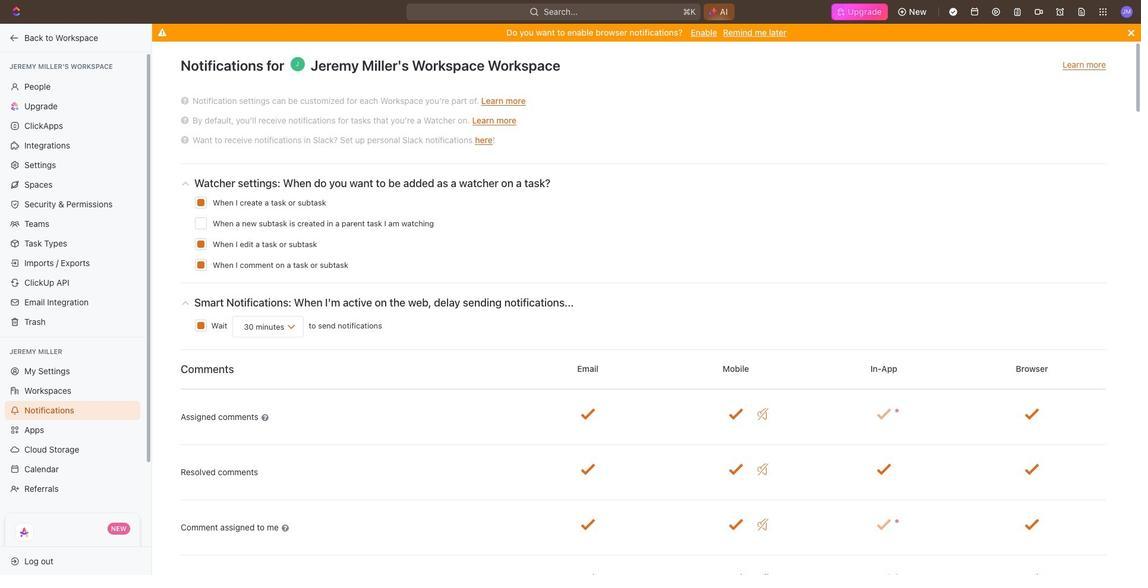 Task type: vqa. For each thing, say whether or not it's contained in the screenshot.
2nd off icon from the bottom of the page
yes



Task type: locate. For each thing, give the bounding box(es) containing it.
off image down off icon
[[758, 519, 769, 531]]

off image
[[758, 409, 769, 420], [758, 519, 769, 531]]

1 vertical spatial off image
[[758, 519, 769, 531]]

2 off image from the top
[[758, 519, 769, 531]]

off image up off icon
[[758, 409, 769, 420]]

0 vertical spatial off image
[[758, 409, 769, 420]]

1 off image from the top
[[758, 409, 769, 420]]



Task type: describe. For each thing, give the bounding box(es) containing it.
off image
[[758, 464, 769, 476]]



